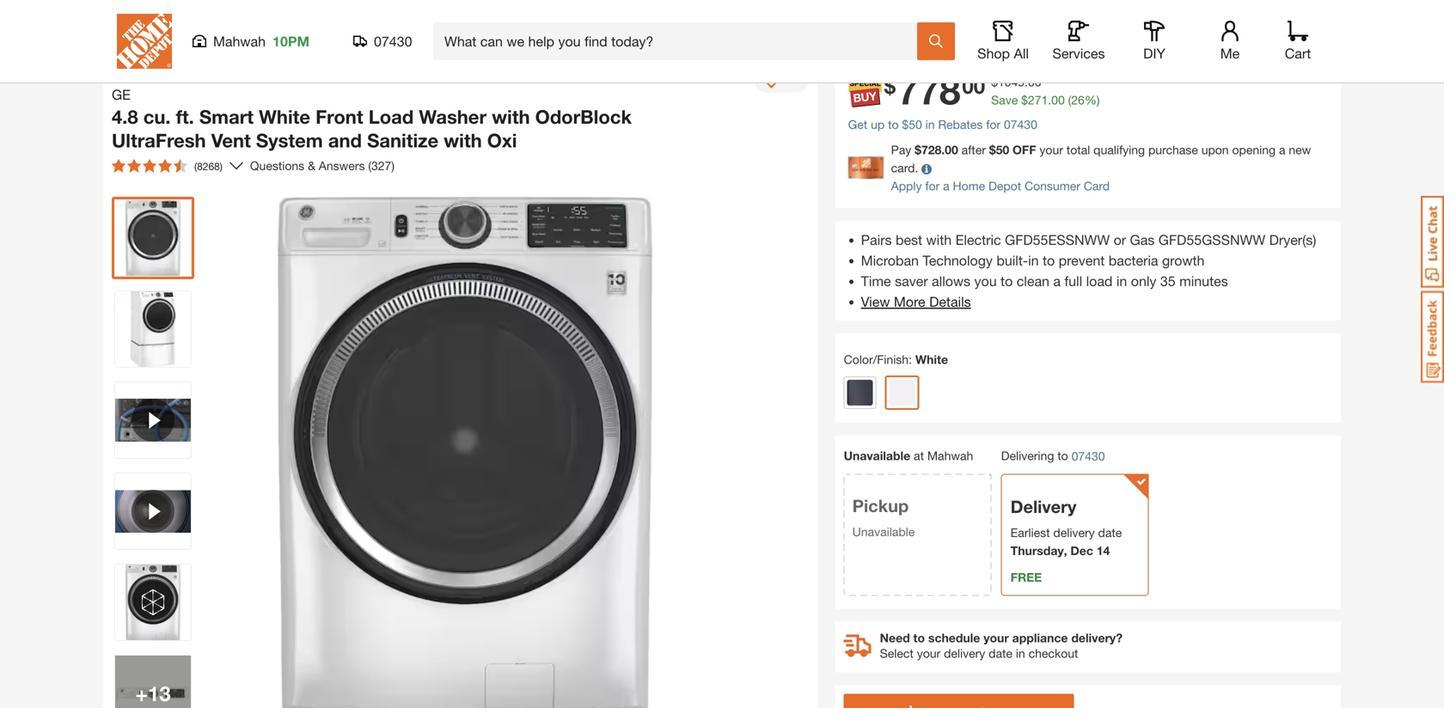 Task type: locate. For each thing, give the bounding box(es) containing it.
1 horizontal spatial sku
[[1244, 21, 1265, 33]]

date
[[1098, 525, 1122, 540], [989, 646, 1012, 660]]

2 horizontal spatial 07430
[[1072, 449, 1105, 463]]

delivery earliest delivery date thursday, dec 14
[[1011, 496, 1122, 558]]

info image
[[922, 164, 932, 174]]

0 horizontal spatial a
[[943, 179, 949, 193]]

white ge front load washers gfw550ssnww 64.0 image
[[115, 200, 191, 276]]

& left the answers
[[308, 159, 315, 173]]

new
[[1289, 143, 1311, 157]]

in inside need to schedule your appliance delivery? select your delivery date in checkout
[[1016, 646, 1025, 660]]

...
[[115, 24, 125, 38]]

0 horizontal spatial 00
[[962, 73, 985, 98]]

0 vertical spatial front
[[493, 21, 525, 37]]

0 horizontal spatial &
[[289, 21, 297, 37]]

1 horizontal spatial your
[[984, 631, 1009, 645]]

get up to $50 in  rebates for 07430
[[848, 117, 1037, 131]]

2 vertical spatial a
[[1053, 273, 1061, 289]]

internet # 312563953 model # gfw550ssnww store sku # 1005467599 store so sku # 1005406352
[[842, 21, 1334, 33]]

6309703988112 image
[[115, 474, 191, 549]]

# left 1005467599
[[1126, 21, 1132, 33]]

saver
[[895, 273, 928, 289]]

# right internet
[[880, 21, 886, 33]]

dec
[[1070, 543, 1093, 558]]

gfd55essnww
[[1005, 232, 1110, 248]]

unavailable down pickup
[[852, 525, 915, 539]]

card.
[[891, 161, 918, 175]]

00 up 271
[[1028, 75, 1041, 89]]

/
[[135, 23, 139, 37], [221, 23, 225, 37], [348, 23, 352, 37], [482, 23, 486, 37]]

date down 'appliance'
[[989, 646, 1012, 660]]

1 washers from the left
[[232, 21, 285, 37]]

00
[[962, 73, 985, 98], [1028, 75, 1041, 89], [1051, 93, 1065, 107]]

2 horizontal spatial a
[[1279, 143, 1285, 157]]

07430 link
[[1072, 447, 1105, 465]]

1 vertical spatial with
[[444, 129, 482, 152]]

07430 up off
[[1004, 117, 1037, 131]]

:
[[909, 352, 912, 367]]

delivering
[[1001, 449, 1054, 463]]

load inside ge 4.8 cu. ft. smart white front load washer with odorblock ultrafresh vent system and sanitize with oxi
[[368, 105, 414, 128]]

your
[[1040, 143, 1063, 157], [984, 631, 1009, 645], [917, 646, 941, 660]]

sapphire blue image
[[847, 380, 873, 406]]

778
[[897, 67, 960, 113]]

to inside the delivering to 07430
[[1057, 449, 1068, 463]]

0 horizontal spatial white
[[259, 105, 310, 128]]

1 horizontal spatial &
[[308, 159, 315, 173]]

in right $50
[[925, 117, 935, 131]]

white up the 'system'
[[259, 105, 310, 128]]

load
[[529, 21, 560, 37], [368, 105, 414, 128]]

/ right appliances link
[[221, 23, 225, 37]]

mahwah right at in the bottom of the page
[[927, 449, 973, 463]]

10pm
[[273, 33, 309, 49]]

system
[[256, 129, 323, 152]]

thursday,
[[1011, 543, 1067, 558]]

up
[[871, 117, 885, 131]]

appliance
[[1012, 631, 1068, 645]]

1 horizontal spatial .
[[1048, 93, 1051, 107]]

date up 14
[[1098, 525, 1122, 540]]

1 horizontal spatial mahwah
[[927, 449, 973, 463]]

1 horizontal spatial load
[[529, 21, 560, 37]]

with up the technology
[[926, 232, 952, 248]]

your left total on the top of page
[[1040, 143, 1063, 157]]

&
[[289, 21, 297, 37], [308, 159, 315, 173]]

get up to $50 in  rebates for 07430 button
[[848, 117, 1037, 131]]

/ right machines
[[482, 23, 486, 37]]

with
[[492, 105, 530, 128], [444, 129, 482, 152], [926, 232, 952, 248]]

0 vertical spatial 07430
[[374, 33, 412, 49]]

00 left save
[[962, 73, 985, 98]]

front up and
[[316, 105, 363, 128]]

store
[[1075, 21, 1100, 33], [1199, 21, 1224, 33]]

sku
[[1103, 21, 1124, 33], [1244, 21, 1265, 33]]

(327)
[[368, 159, 394, 173]]

card
[[1084, 179, 1110, 193]]

2 vertical spatial your
[[917, 646, 941, 660]]

1 vertical spatial date
[[989, 646, 1012, 660]]

26
[[1071, 93, 1085, 107]]

your down schedule
[[917, 646, 941, 660]]

date inside delivery earliest delivery date thursday, dec 14
[[1098, 525, 1122, 540]]

pickup unavailable
[[852, 495, 915, 539]]

0 horizontal spatial store
[[1075, 21, 1100, 33]]

07430 inside button
[[374, 33, 412, 49]]

a left full
[[1053, 273, 1061, 289]]

the home depot logo image
[[117, 14, 172, 69]]

$50
[[902, 117, 922, 131]]

0 vertical spatial with
[[492, 105, 530, 128]]

1 horizontal spatial washers
[[564, 21, 617, 37]]

1 vertical spatial for
[[925, 179, 940, 193]]

312563953
[[889, 21, 941, 33]]

white right the :
[[915, 352, 948, 367]]

oxi
[[487, 129, 517, 152]]

get
[[848, 117, 867, 131]]

save
[[991, 93, 1018, 107]]

for down save
[[986, 117, 1001, 131]]

1 horizontal spatial for
[[986, 117, 1001, 131]]

0 vertical spatial mahwah
[[213, 33, 266, 49]]

/ right dryers
[[348, 23, 352, 37]]

need to schedule your appliance delivery? select your delivery date in checkout
[[880, 631, 1123, 660]]

3 # from the left
[[1126, 21, 1132, 33]]

front inside ge 4.8 cu. ft. smart white front load washer with odorblock ultrafresh vent system and sanitize with oxi
[[316, 105, 363, 128]]

mahwah
[[213, 33, 266, 49], [927, 449, 973, 463]]

delivery
[[1011, 496, 1076, 517]]

07430 right delivering
[[1072, 449, 1105, 463]]

0 vertical spatial delivery
[[1053, 525, 1095, 540]]

1 vertical spatial load
[[368, 105, 414, 128]]

diy
[[1143, 45, 1165, 61]]

in
[[925, 117, 935, 131], [1028, 252, 1039, 269], [1116, 273, 1127, 289], [1016, 646, 1025, 660]]

1 vertical spatial white
[[915, 352, 948, 367]]

a left new at the right of the page
[[1279, 143, 1285, 157]]

for
[[986, 117, 1001, 131], [925, 179, 940, 193]]

0 horizontal spatial date
[[989, 646, 1012, 660]]

0 vertical spatial load
[[529, 21, 560, 37]]

1 horizontal spatial front
[[493, 21, 525, 37]]

1 / from the left
[[135, 23, 139, 37]]

delivery down schedule
[[944, 646, 985, 660]]

1 vertical spatial 07430
[[1004, 117, 1037, 131]]

2 vertical spatial with
[[926, 232, 952, 248]]

view
[[861, 293, 890, 310]]

/ right ...
[[135, 23, 139, 37]]

need
[[880, 631, 910, 645]]

with down washer
[[444, 129, 482, 152]]

with up the oxi
[[492, 105, 530, 128]]

$
[[884, 73, 896, 98], [991, 75, 998, 89], [1021, 93, 1028, 107], [915, 143, 921, 157], [989, 143, 996, 157]]

1 horizontal spatial store
[[1199, 21, 1224, 33]]

35
[[1160, 273, 1176, 289]]

2 horizontal spatial with
[[926, 232, 952, 248]]

dryer(s)
[[1269, 232, 1316, 248]]

$ right the pay
[[915, 143, 921, 157]]

... / appliances / washers & dryers / washing machines / front load washers
[[112, 21, 617, 38]]

$ left '778'
[[884, 73, 896, 98]]

0 horizontal spatial your
[[917, 646, 941, 660]]

sku right so
[[1244, 21, 1265, 33]]

sku up services at the top right of the page
[[1103, 21, 1124, 33]]

front
[[493, 21, 525, 37], [316, 105, 363, 128]]

to left the 07430 link
[[1057, 449, 1068, 463]]

apply for a home depot consumer card link
[[891, 179, 1110, 193]]

& left dryers
[[289, 21, 297, 37]]

opening
[[1232, 143, 1276, 157]]

shop all
[[977, 45, 1029, 61]]

your right schedule
[[984, 631, 1009, 645]]

your inside "your total qualifying purchase upon opening a new card."
[[1040, 143, 1063, 157]]

front right machines
[[493, 21, 525, 37]]

2 horizontal spatial your
[[1040, 143, 1063, 157]]

cart
[[1285, 45, 1311, 61]]

1005406352
[[1277, 21, 1334, 33]]

qualifying
[[1093, 143, 1145, 157]]

(8268)
[[194, 160, 223, 172]]

0 vertical spatial &
[[289, 21, 297, 37]]

0 horizontal spatial delivery
[[944, 646, 985, 660]]

0 horizontal spatial load
[[368, 105, 414, 128]]

to right need
[[913, 631, 925, 645]]

and
[[328, 129, 362, 152]]

. up 271
[[1025, 75, 1028, 89]]

0 horizontal spatial mahwah
[[213, 33, 266, 49]]

0 horizontal spatial 07430
[[374, 33, 412, 49]]

mahwah left 10pm
[[213, 33, 266, 49]]

unavailable left at in the bottom of the page
[[844, 449, 910, 463]]

0 vertical spatial white
[[259, 105, 310, 128]]

. left (
[[1048, 93, 1051, 107]]

apply for a home depot consumer card
[[891, 179, 1110, 193]]

2 vertical spatial 07430
[[1072, 449, 1105, 463]]

1 sku from the left
[[1103, 21, 1124, 33]]

delivering to 07430
[[1001, 449, 1105, 463]]

store left so
[[1199, 21, 1224, 33]]

0 vertical spatial .
[[1025, 75, 1028, 89]]

#
[[880, 21, 886, 33], [979, 21, 985, 33], [1126, 21, 1132, 33], [1268, 21, 1274, 33]]

gas
[[1130, 232, 1155, 248]]

1 horizontal spatial date
[[1098, 525, 1122, 540]]

in up clean
[[1028, 252, 1039, 269]]

1 horizontal spatial 07430
[[1004, 117, 1037, 131]]

delivery up dec
[[1053, 525, 1095, 540]]

1 horizontal spatial 00
[[1028, 75, 1041, 89]]

appliances link
[[146, 21, 214, 37]]

store up services at the top right of the page
[[1075, 21, 1100, 33]]

0 horizontal spatial sku
[[1103, 21, 1124, 33]]

$ right save
[[1021, 93, 1028, 107]]

in down 'appliance'
[[1016, 646, 1025, 660]]

1 vertical spatial delivery
[[944, 646, 985, 660]]

1 vertical spatial front
[[316, 105, 363, 128]]

0 vertical spatial a
[[1279, 143, 1285, 157]]

# left "cart" link at the top of the page
[[1268, 21, 1274, 33]]

1 horizontal spatial with
[[492, 105, 530, 128]]

00 inside $ 778 00
[[962, 73, 985, 98]]

1 vertical spatial .
[[1048, 93, 1051, 107]]

4.8
[[112, 105, 138, 128]]

1 horizontal spatial delivery
[[1053, 525, 1095, 540]]

# right model
[[979, 21, 985, 33]]

white image
[[889, 380, 915, 406]]

a left home
[[943, 179, 949, 193]]

with inside pairs best with electric gfd55essnww or gas gfd55gssnww dryer(s) microban technology built-in to prevent bacteria growth time saver allows you to clean a full load in only 35 minutes view more details
[[926, 232, 952, 248]]

0 horizontal spatial with
[[444, 129, 482, 152]]

shop
[[977, 45, 1010, 61]]

0 horizontal spatial front
[[316, 105, 363, 128]]

to inside need to schedule your appliance delivery? select your delivery date in checkout
[[913, 631, 925, 645]]

2.1k
[[783, 74, 801, 85]]

feedback link image
[[1421, 291, 1444, 383]]

2 washers from the left
[[564, 21, 617, 37]]

00 left (
[[1051, 93, 1065, 107]]

or
[[1114, 232, 1126, 248]]

all
[[1014, 45, 1029, 61]]

4 # from the left
[[1268, 21, 1274, 33]]

white
[[259, 105, 310, 128], [915, 352, 948, 367]]

for down info 'icon'
[[925, 179, 940, 193]]

0 vertical spatial date
[[1098, 525, 1122, 540]]

details
[[929, 293, 971, 310]]

minutes
[[1179, 273, 1228, 289]]

odorblock
[[535, 105, 632, 128]]

0 horizontal spatial washers
[[232, 21, 285, 37]]

1 horizontal spatial a
[[1053, 273, 1061, 289]]

07430 left machines
[[374, 33, 412, 49]]

pay
[[891, 143, 911, 157]]

0 vertical spatial your
[[1040, 143, 1063, 157]]

allows
[[932, 273, 970, 289]]



Task type: describe. For each thing, give the bounding box(es) containing it.
services
[[1053, 45, 1105, 61]]

6145757336001 image
[[115, 382, 191, 458]]

washers & dryers link
[[232, 21, 341, 37]]

1 vertical spatial &
[[308, 159, 315, 173]]

upon
[[1201, 143, 1229, 157]]

3 / from the left
[[348, 23, 352, 37]]

depot
[[988, 179, 1021, 193]]

2.1k button
[[754, 67, 809, 93]]

display image
[[763, 73, 780, 90]]

appliances
[[146, 21, 214, 37]]

50
[[996, 143, 1009, 157]]

1 store from the left
[[1075, 21, 1100, 33]]

load inside ... / appliances / washers & dryers / washing machines / front load washers
[[529, 21, 560, 37]]

time
[[861, 273, 891, 289]]

apply now image
[[848, 157, 891, 179]]

vent
[[211, 129, 251, 152]]

2 horizontal spatial 00
[[1051, 93, 1065, 107]]

your total qualifying purchase upon opening a new card.
[[891, 143, 1311, 175]]

1 vertical spatial a
[[943, 179, 949, 193]]

off
[[1013, 143, 1036, 157]]

%)
[[1085, 93, 1100, 107]]

date inside need to schedule your appliance delivery? select your delivery date in checkout
[[989, 646, 1012, 660]]

view more details link
[[861, 293, 971, 310]]

$ inside $ 778 00
[[884, 73, 896, 98]]

me
[[1220, 45, 1240, 61]]

cart link
[[1279, 21, 1317, 62]]

select
[[880, 646, 914, 660]]

271
[[1028, 93, 1048, 107]]

technology
[[923, 252, 993, 269]]

after
[[962, 143, 986, 157]]

pay $ 728.00 after $ 50 off
[[891, 143, 1036, 157]]

1 vertical spatial unavailable
[[852, 525, 915, 539]]

$ right after
[[989, 143, 996, 157]]

4 / from the left
[[482, 23, 486, 37]]

mahwah 10pm
[[213, 33, 309, 49]]

& inside ... / appliances / washers & dryers / washing machines / front load washers
[[289, 21, 297, 37]]

... button
[[112, 19, 128, 43]]

rebates
[[938, 117, 983, 131]]

a inside pairs best with electric gfd55essnww or gas gfd55gssnww dryer(s) microban technology built-in to prevent bacteria growth time saver allows you to clean a full load in only 35 minutes view more details
[[1053, 273, 1061, 289]]

to right up at the top of the page
[[888, 117, 899, 131]]

white ge front load washers gfw550ssnww a0.2 image
[[115, 656, 191, 708]]

728.00
[[921, 143, 958, 157]]

unavailable at mahwah
[[844, 449, 973, 463]]

2 store from the left
[[1199, 21, 1224, 33]]

me button
[[1203, 21, 1258, 62]]

diy button
[[1127, 21, 1182, 62]]

delivery inside delivery earliest delivery date thursday, dec 14
[[1053, 525, 1095, 540]]

services button
[[1051, 21, 1106, 62]]

purchase
[[1148, 143, 1198, 157]]

1005467599
[[1135, 21, 1192, 33]]

model
[[947, 21, 976, 33]]

more
[[894, 293, 925, 310]]

to down 'gfd55essnww'
[[1043, 252, 1055, 269]]

consumer
[[1025, 179, 1080, 193]]

front inside ... / appliances / washers & dryers / washing machines / front load washers
[[493, 21, 525, 37]]

shop all button
[[976, 21, 1031, 62]]

ft.
[[176, 105, 194, 128]]

washer
[[419, 105, 487, 128]]

washing machines link
[[359, 21, 475, 37]]

What can we help you find today? search field
[[444, 23, 916, 59]]

1 # from the left
[[880, 21, 886, 33]]

(8268) link
[[105, 152, 243, 180]]

front load washers link
[[493, 21, 617, 37]]

at
[[914, 449, 924, 463]]

bacteria
[[1109, 252, 1158, 269]]

delivery?
[[1071, 631, 1123, 645]]

(8268) button
[[105, 152, 229, 180]]

load
[[1086, 273, 1113, 289]]

1 horizontal spatial white
[[915, 352, 948, 367]]

07430 button
[[353, 33, 413, 50]]

home
[[953, 179, 985, 193]]

gfd55gssnww
[[1158, 232, 1265, 248]]

0 vertical spatial unavailable
[[844, 449, 910, 463]]

to right you
[[1001, 273, 1013, 289]]

14
[[1097, 543, 1110, 558]]

schedule
[[928, 631, 980, 645]]

2 / from the left
[[221, 23, 225, 37]]

1 vertical spatial mahwah
[[927, 449, 973, 463]]

internet
[[842, 21, 877, 33]]

$ up save
[[991, 75, 998, 89]]

4.5 stars image
[[112, 159, 187, 173]]

+ 13
[[135, 681, 171, 706]]

0 vertical spatial for
[[986, 117, 1001, 131]]

white ge front load washers gfw550ssnww 40.1 image
[[115, 291, 191, 367]]

pickup
[[852, 495, 909, 516]]

sanitize
[[367, 129, 439, 152]]

a inside "your total qualifying purchase upon opening a new card."
[[1279, 143, 1285, 157]]

2 sku from the left
[[1244, 21, 1265, 33]]

white inside ge 4.8 cu. ft. smart white front load washer with odorblock ultrafresh vent system and sanitize with oxi
[[259, 105, 310, 128]]

washing
[[359, 21, 412, 37]]

answers
[[319, 159, 365, 173]]

ge 4.8 cu. ft. smart white front load washer with odorblock ultrafresh vent system and sanitize with oxi
[[112, 86, 632, 152]]

ge link
[[112, 84, 137, 105]]

2 # from the left
[[979, 21, 985, 33]]

cu.
[[143, 105, 171, 128]]

0 horizontal spatial for
[[925, 179, 940, 193]]

1 vertical spatial your
[[984, 631, 1009, 645]]

07430 inside the delivering to 07430
[[1072, 449, 1105, 463]]

total
[[1067, 143, 1090, 157]]

questions & answers (327)
[[250, 159, 394, 173]]

built-
[[996, 252, 1028, 269]]

ultrafresh
[[112, 129, 206, 152]]

delivery inside need to schedule your appliance delivery? select your delivery date in checkout
[[944, 646, 985, 660]]

only
[[1131, 273, 1156, 289]]

you
[[974, 273, 997, 289]]

ge
[[112, 86, 131, 103]]

questions
[[250, 159, 304, 173]]

pairs best with electric gfd55essnww or gas gfd55gssnww dryer(s) microban technology built-in to prevent bacteria growth time saver allows you to clean a full load in only 35 minutes view more details
[[861, 232, 1316, 310]]

growth
[[1162, 252, 1205, 269]]

smart
[[199, 105, 254, 128]]

microban
[[861, 252, 919, 269]]

apply
[[891, 179, 922, 193]]

0 horizontal spatial .
[[1025, 75, 1028, 89]]

$ 778 00
[[884, 67, 985, 113]]

live chat image
[[1421, 196, 1444, 288]]

in left only
[[1116, 273, 1127, 289]]

earliest
[[1011, 525, 1050, 540]]

best
[[896, 232, 922, 248]]



Task type: vqa. For each thing, say whether or not it's contained in the screenshot.
3rd Add from the left
no



